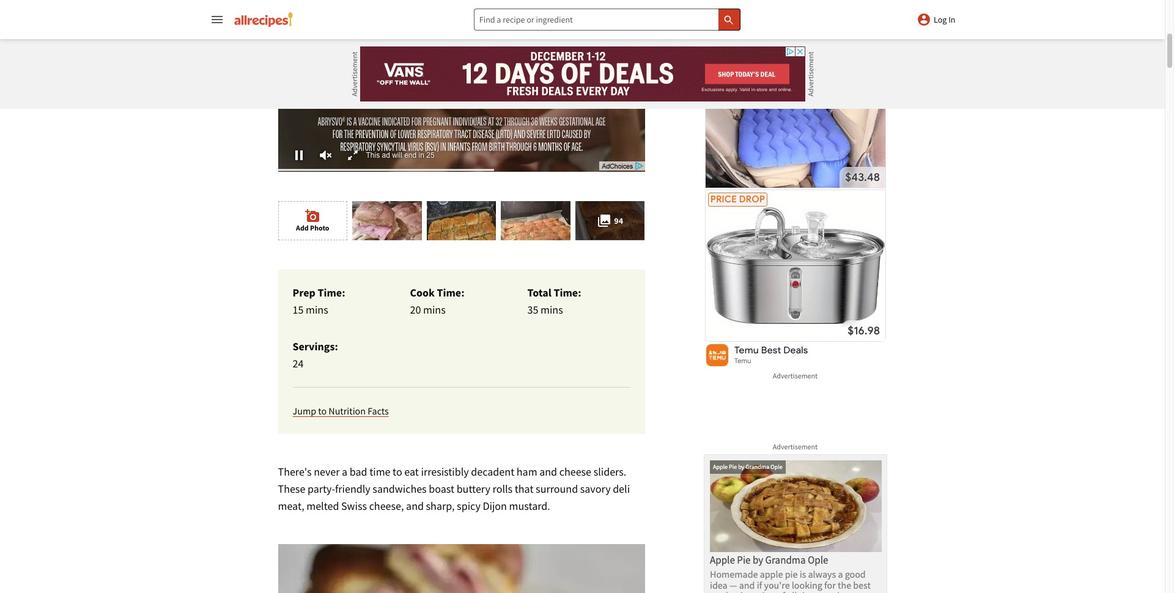 Task type: locate. For each thing, give the bounding box(es) containing it.
jump
[[293, 405, 316, 417]]

to right the jump
[[318, 405, 327, 417]]

time: for 35 mins
[[554, 286, 582, 300]]

sliders.
[[594, 465, 627, 479]]

spicy
[[457, 499, 481, 513]]

0 vertical spatial and
[[540, 465, 557, 479]]

mins inside total time: 35 mins
[[541, 303, 563, 317]]

and down 'sandwiches'
[[406, 499, 424, 513]]

in
[[949, 14, 956, 25]]

account image
[[917, 12, 932, 27]]

swiss
[[341, 499, 367, 513]]

savory
[[580, 482, 611, 496]]

rolls
[[493, 482, 513, 496]]

3 mins from the left
[[541, 303, 563, 317]]

3 time: from the left
[[554, 286, 582, 300]]

mins inside prep time: 15 mins
[[306, 303, 328, 317]]

2 time: from the left
[[437, 286, 465, 300]]

2 horizontal spatial time:
[[554, 286, 582, 300]]

mins right 35
[[541, 303, 563, 317]]

35
[[528, 303, 539, 317]]

time: inside total time: 35 mins
[[554, 286, 582, 300]]

party-
[[308, 482, 335, 496]]

cook
[[410, 286, 435, 300]]

video player application
[[278, 0, 645, 172]]

add
[[296, 223, 309, 232]]

to left eat
[[393, 465, 402, 479]]

and up surround
[[540, 465, 557, 479]]

mins inside the cook time: 20 mins
[[423, 303, 446, 317]]

add photo button
[[278, 201, 348, 240]]

servings: 24
[[293, 339, 338, 371]]

1 vertical spatial and
[[406, 499, 424, 513]]

a baked ham and cheese slider (hawaiian roll with ham and melted cheese) image
[[278, 544, 645, 593]]

mins for total
[[541, 303, 563, 317]]

total time: 35 mins
[[528, 286, 582, 317]]

to
[[318, 405, 327, 417], [393, 465, 402, 479]]

dijon
[[483, 499, 507, 513]]

irresistibly
[[421, 465, 469, 479]]

None search field
[[474, 9, 741, 31]]

jump to nutrition facts
[[293, 405, 389, 417]]

time: right prep
[[318, 286, 345, 300]]

boast
[[429, 482, 455, 496]]

2 mins from the left
[[423, 303, 446, 317]]

mustard.
[[509, 499, 550, 513]]

decadent
[[471, 465, 515, 479]]

time: right the cook
[[437, 286, 465, 300]]

mins right 20
[[423, 303, 446, 317]]

advertisement region
[[704, 0, 887, 369], [360, 46, 805, 102], [704, 455, 887, 593]]

time: inside prep time: 15 mins
[[318, 286, 345, 300]]

1 mins from the left
[[306, 303, 328, 317]]

20
[[410, 303, 421, 317]]

nutrition
[[329, 405, 366, 417]]

and
[[540, 465, 557, 479], [406, 499, 424, 513]]

mins right 15
[[306, 303, 328, 317]]

0 horizontal spatial mins
[[306, 303, 328, 317]]

2 horizontal spatial mins
[[541, 303, 563, 317]]

0 vertical spatial to
[[318, 405, 327, 417]]

1 time: from the left
[[318, 286, 345, 300]]

0 horizontal spatial to
[[318, 405, 327, 417]]

menu image
[[210, 12, 224, 27]]

1 horizontal spatial mins
[[423, 303, 446, 317]]

cook time: 20 mins
[[410, 286, 465, 317]]

add photo
[[296, 223, 329, 232]]

1 vertical spatial to
[[393, 465, 402, 479]]

0 horizontal spatial and
[[406, 499, 424, 513]]

time: inside the cook time: 20 mins
[[437, 286, 465, 300]]

mins
[[306, 303, 328, 317], [423, 303, 446, 317], [541, 303, 563, 317]]

time:
[[318, 286, 345, 300], [437, 286, 465, 300], [554, 286, 582, 300]]

ham
[[517, 465, 537, 479]]

photo
[[310, 223, 329, 232]]

0 horizontal spatial time:
[[318, 286, 345, 300]]

1 horizontal spatial time:
[[437, 286, 465, 300]]

cheese
[[560, 465, 592, 479]]

Find a recipe or ingredient text field
[[474, 9, 741, 31]]

1 horizontal spatial to
[[393, 465, 402, 479]]

add photo image
[[305, 208, 320, 223]]

time: right total
[[554, 286, 582, 300]]



Task type: vqa. For each thing, say whether or not it's contained in the screenshot.
a baked ham and cheese slider (Hawaiian roll with ham and melted cheese) image
yes



Task type: describe. For each thing, give the bounding box(es) containing it.
94
[[614, 215, 623, 226]]

log
[[934, 14, 947, 25]]

a
[[342, 465, 348, 479]]

melted
[[307, 499, 339, 513]]

time: for 20 mins
[[437, 286, 465, 300]]

time
[[370, 465, 391, 479]]

eat
[[405, 465, 419, 479]]

mins for prep
[[306, 303, 328, 317]]

unmute button group
[[312, 142, 339, 169]]

facts
[[368, 405, 389, 417]]

servings:
[[293, 339, 338, 353]]

there's never a bad time to eat irresistibly decadent ham and cheese sliders. these party-friendly sandwiches boast buttery rolls that surround savory deli meat, melted swiss cheese, and sharp, spicy dijon mustard.
[[278, 465, 630, 513]]

friendly
[[335, 482, 371, 496]]

meat,
[[278, 499, 304, 513]]

these
[[278, 482, 305, 496]]

cheese,
[[369, 499, 404, 513]]

there's
[[278, 465, 312, 479]]

that
[[515, 482, 534, 496]]

1 horizontal spatial and
[[540, 465, 557, 479]]

deli
[[613, 482, 630, 496]]

sandwiches
[[373, 482, 427, 496]]

15
[[293, 303, 304, 317]]

sharp,
[[426, 499, 455, 513]]

24
[[293, 356, 304, 371]]

mins for cook
[[423, 303, 446, 317]]

none search field inside "log in" banner
[[474, 9, 741, 31]]

prep
[[293, 286, 316, 300]]

never
[[314, 465, 340, 479]]

surround
[[536, 482, 578, 496]]

to inside there's never a bad time to eat irresistibly decadent ham and cheese sliders. these party-friendly sandwiches boast buttery rolls that surround savory deli meat, melted swiss cheese, and sharp, spicy dijon mustard.
[[393, 465, 402, 479]]

log in
[[934, 14, 956, 25]]

total
[[528, 286, 552, 300]]

prep time: 15 mins
[[293, 286, 345, 317]]

log in link
[[917, 12, 956, 27]]

buttery
[[457, 482, 491, 496]]

bad
[[350, 465, 367, 479]]

log in banner
[[0, 0, 1165, 593]]

search image
[[723, 14, 735, 26]]

time: for 15 mins
[[318, 286, 345, 300]]

94 button
[[576, 201, 645, 240]]

home image
[[234, 12, 293, 27]]



